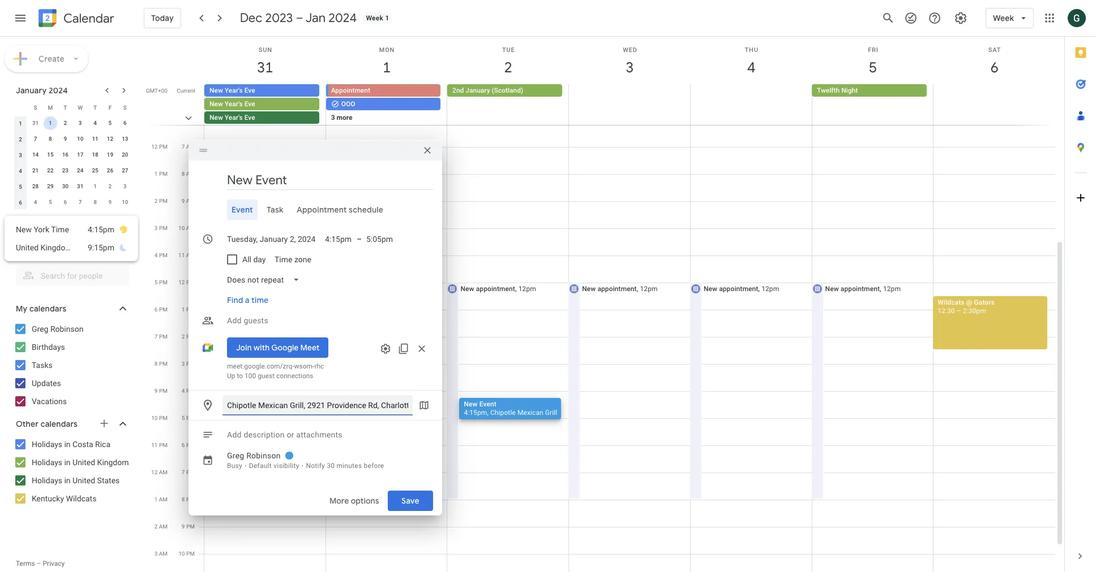 Task type: vqa. For each thing, say whether or not it's contained in the screenshot.


Task type: describe. For each thing, give the bounding box(es) containing it.
sun
[[259, 46, 272, 54]]

list containing new york time
[[5, 216, 138, 262]]

mexican
[[517, 409, 543, 417]]

0 vertical spatial 12 pm
[[151, 144, 168, 150]]

2 inside tue 2
[[504, 58, 512, 77]]

26
[[107, 168, 113, 174]]

2 12pm from the left
[[640, 285, 658, 293]]

wildcats @ gators 12:30 – 2:30pm
[[938, 299, 995, 315]]

8 am
[[182, 171, 195, 177]]

1 vertical spatial greg
[[227, 452, 244, 461]]

3 more button
[[326, 112, 441, 124]]

12 element
[[103, 132, 117, 146]]

row containing s
[[13, 100, 132, 116]]

wildcats inside wildcats @ gators 12:30 – 2:30pm
[[938, 299, 965, 307]]

twelfth
[[817, 87, 840, 95]]

3 inside wed 3
[[625, 58, 633, 77]]

am for 8 am
[[186, 171, 195, 177]]

united for holidays in united kingdom
[[73, 459, 95, 468]]

twelfth night button
[[812, 84, 927, 97]]

privacy link
[[43, 561, 65, 568]]

states
[[97, 477, 120, 486]]

united inside list item
[[16, 243, 39, 253]]

row containing 4
[[13, 195, 132, 211]]

ooo button
[[326, 98, 441, 110]]

1 horizontal spatial tab list
[[1065, 37, 1096, 541]]

before
[[364, 462, 384, 470]]

kingdom inside list item
[[41, 243, 72, 253]]

17 element
[[73, 148, 87, 162]]

9:15pm
[[88, 243, 114, 253]]

new york time
[[16, 225, 69, 234]]

1 new year's eve button from the top
[[204, 84, 319, 97]]

time for york
[[51, 225, 69, 234]]

31 element
[[73, 180, 87, 194]]

mon
[[379, 46, 395, 54]]

6 inside sat 6
[[990, 58, 998, 77]]

31 for december 31 element
[[32, 120, 39, 126]]

add guests
[[227, 316, 268, 325]]

row containing 21
[[13, 163, 132, 179]]

0 vertical spatial 4 pm
[[154, 253, 168, 259]]

join with google meet
[[236, 343, 319, 353]]

2:30pm
[[963, 307, 986, 315]]

holidays for holidays in costa rica
[[32, 440, 62, 450]]

24 element
[[73, 164, 87, 178]]

list item containing united kingdom time
[[16, 239, 128, 257]]

30 element
[[58, 180, 72, 194]]

23
[[62, 168, 69, 174]]

privacy
[[43, 561, 65, 568]]

– right start time text box
[[357, 235, 362, 244]]

in for rica
[[64, 440, 71, 450]]

28 element
[[29, 180, 42, 194]]

w
[[78, 104, 83, 111]]

4 new appointment , 12pm from the left
[[825, 285, 901, 293]]

settings menu image
[[954, 11, 968, 25]]

19
[[107, 152, 113, 158]]

0 horizontal spatial january
[[16, 85, 47, 96]]

– left jan
[[296, 10, 303, 26]]

a
[[245, 295, 249, 305]]

6 link
[[982, 55, 1008, 81]]

greg inside 'my calendars' list
[[32, 325, 48, 334]]

1 horizontal spatial 6 pm
[[182, 443, 195, 449]]

@
[[966, 299, 972, 307]]

Search for people text field
[[23, 266, 122, 286]]

9 up 10 am
[[182, 198, 185, 204]]

united for holidays in united states
[[73, 477, 95, 486]]

5 inside february 5 element
[[49, 199, 52, 206]]

1 vertical spatial 10 pm
[[178, 551, 195, 558]]

Add title text field
[[227, 172, 433, 189]]

10 element
[[73, 132, 87, 146]]

5 cell from the left
[[933, 84, 1055, 152]]

guests
[[244, 316, 268, 325]]

1 horizontal spatial 7 pm
[[182, 470, 195, 476]]

attachments
[[296, 431, 342, 440]]

31 link
[[252, 55, 278, 81]]

grid containing 31
[[145, 37, 1064, 573]]

fri 5
[[868, 46, 878, 77]]

0 vertical spatial 7 pm
[[154, 334, 168, 340]]

27
[[122, 168, 128, 174]]

3 more
[[331, 114, 352, 122]]

100
[[245, 372, 256, 380]]

0 horizontal spatial 9 pm
[[154, 388, 168, 395]]

wsom-
[[294, 363, 314, 371]]

9 left 10 element
[[64, 136, 67, 142]]

Start time text field
[[325, 229, 352, 249]]

cell containing appointment
[[326, 84, 447, 152]]

holidays for holidays in united kingdom
[[32, 459, 62, 468]]

4 inside new year's eve event 4 – 6pm times square
[[208, 403, 212, 410]]

thu
[[745, 46, 758, 54]]

9 right 2 am
[[182, 524, 185, 531]]

find a time
[[227, 295, 269, 305]]

1 inside '1' cell
[[49, 120, 52, 126]]

3 new year's eve button from the top
[[204, 112, 319, 124]]

gmt+00
[[146, 88, 168, 94]]

kentucky wildcats
[[32, 495, 96, 504]]

23 element
[[58, 164, 72, 178]]

list item containing new york time
[[16, 221, 128, 239]]

up
[[227, 372, 235, 380]]

event button
[[227, 200, 257, 220]]

vacations
[[32, 397, 67, 407]]

add other calendars image
[[99, 418, 110, 430]]

Location text field
[[227, 395, 408, 416]]

am for 10 am
[[186, 225, 195, 232]]

holidays in united kingdom
[[32, 459, 129, 468]]

terms
[[16, 561, 35, 568]]

4 cell from the left
[[690, 84, 812, 152]]

connections
[[276, 372, 313, 380]]

holidays in united states
[[32, 477, 120, 486]]

time zone button
[[270, 249, 316, 270]]

7 inside "element"
[[79, 199, 82, 206]]

4 appointment from the left
[[841, 285, 880, 293]]

1 vertical spatial 4 pm
[[182, 388, 195, 395]]

week for week 1
[[366, 14, 383, 22]]

add description or attachments
[[227, 431, 342, 440]]

dec 2023 – jan 2024
[[240, 10, 357, 26]]

york
[[34, 225, 49, 234]]

7 am
[[182, 144, 195, 150]]

, inside the "new event 4:15pm , chipotle mexican grill"
[[487, 409, 489, 417]]

10 am
[[178, 225, 195, 232]]

11 pm
[[151, 443, 168, 449]]

february 10 element
[[118, 196, 132, 209]]

20
[[122, 152, 128, 158]]

0 horizontal spatial 1 pm
[[154, 171, 168, 177]]

14 element
[[29, 148, 42, 162]]

other calendars
[[16, 420, 78, 430]]

main drawer image
[[14, 11, 27, 25]]

5 inside fri 5
[[868, 58, 876, 77]]

default visibility
[[249, 462, 299, 470]]

terms – privacy
[[16, 561, 65, 568]]

grill
[[545, 409, 557, 417]]

to
[[237, 372, 243, 380]]

greg robinson inside 'my calendars' list
[[32, 325, 83, 334]]

1 vertical spatial 9 pm
[[182, 524, 195, 531]]

– inside wildcats @ gators 12:30 – 2:30pm
[[957, 307, 961, 315]]

current
[[177, 88, 195, 94]]

join
[[236, 343, 252, 353]]

add for add guests
[[227, 316, 242, 325]]

all day
[[242, 255, 266, 264]]

new inside new year's eve event 4 – 6pm times square
[[208, 394, 222, 402]]

calendar
[[63, 10, 114, 26]]

1 horizontal spatial robinson
[[246, 452, 281, 461]]

31 for 31 element
[[77, 183, 83, 190]]

11 am
[[178, 253, 195, 259]]

3 12pm from the left
[[762, 285, 779, 293]]

to element
[[357, 235, 362, 244]]

time zone
[[275, 255, 312, 264]]

5 link
[[860, 55, 886, 81]]

my calendars list
[[2, 320, 140, 411]]

row containing 14
[[13, 147, 132, 163]]

10 right "february 9" element
[[122, 199, 128, 206]]

0 vertical spatial 8 pm
[[154, 361, 168, 367]]

16
[[62, 152, 69, 158]]

january 2024 grid
[[11, 100, 132, 211]]

updates
[[32, 379, 61, 388]]

terms link
[[16, 561, 35, 568]]

sun 31
[[256, 46, 273, 77]]

zone
[[295, 255, 312, 264]]

30 inside 'row'
[[62, 183, 69, 190]]

appointment for appointment
[[331, 87, 370, 95]]

28
[[32, 183, 39, 190]]

11 for 11 pm
[[151, 443, 158, 449]]

25
[[92, 168, 98, 174]]

calendars for other calendars
[[41, 420, 78, 430]]

1 horizontal spatial 1 pm
[[182, 307, 195, 313]]

29
[[47, 183, 54, 190]]

google
[[271, 343, 299, 353]]

11 for 11
[[92, 136, 98, 142]]

find
[[227, 295, 243, 305]]

appointment schedule button
[[292, 200, 388, 220]]

1 vertical spatial 3 pm
[[182, 361, 195, 367]]

1 left december 31 element
[[19, 120, 22, 127]]

10 left 11 element
[[77, 136, 83, 142]]

26 element
[[103, 164, 117, 178]]

am for 11 am
[[186, 253, 195, 259]]

0 vertical spatial 10 pm
[[151, 416, 168, 422]]

10 right 3 am
[[178, 551, 185, 558]]

10 up 11 am
[[178, 225, 185, 232]]

1 horizontal spatial 2024
[[329, 10, 357, 26]]

13 element
[[118, 132, 132, 146]]

costa
[[73, 440, 93, 450]]



Task type: locate. For each thing, give the bounding box(es) containing it.
End time text field
[[366, 229, 394, 249]]

s right f
[[123, 104, 127, 111]]

3 link
[[617, 55, 643, 81]]

cell
[[204, 84, 326, 152], [326, 84, 447, 152], [569, 84, 690, 152], [690, 84, 812, 152], [933, 84, 1055, 152]]

27 element
[[118, 164, 132, 178]]

0 vertical spatial 30
[[62, 183, 69, 190]]

2 in from the top
[[64, 459, 71, 468]]

1 vertical spatial add
[[227, 431, 242, 440]]

3 new appointment , 12pm from the left
[[704, 285, 779, 293]]

kingdom
[[41, 243, 72, 253], [97, 459, 129, 468]]

3 appointment from the left
[[719, 285, 758, 293]]

– right 12:30
[[957, 307, 961, 315]]

31 inside december 31 element
[[32, 120, 39, 126]]

4 pm
[[154, 253, 168, 259], [182, 388, 195, 395]]

30 right notify
[[327, 462, 335, 470]]

1 right the "27" element
[[154, 171, 158, 177]]

4 link
[[738, 55, 764, 81]]

1 vertical spatial robinson
[[246, 452, 281, 461]]

square
[[229, 411, 251, 419]]

1 pm down 11 am
[[182, 307, 195, 313]]

cell containing new year's eve
[[204, 84, 326, 152]]

new year's eve event 4 – 6pm times square
[[208, 394, 274, 419]]

week inside week dropdown button
[[993, 13, 1014, 23]]

4 pm left 11 am
[[154, 253, 168, 259]]

10 pm
[[151, 416, 168, 422], [178, 551, 195, 558]]

tab list containing event
[[198, 200, 433, 220]]

1 inside february 1 element
[[94, 183, 97, 190]]

0 vertical spatial holidays
[[32, 440, 62, 450]]

greg up busy at the bottom left of page
[[227, 452, 244, 461]]

10 up 11 pm
[[151, 416, 158, 422]]

0 horizontal spatial 10 pm
[[151, 416, 168, 422]]

1 cell from the left
[[204, 84, 326, 152]]

6 pm
[[154, 307, 168, 313], [182, 443, 195, 449]]

8
[[49, 136, 52, 142], [182, 171, 185, 177], [94, 199, 97, 206], [154, 361, 158, 367], [182, 497, 185, 503]]

2024 up m on the top of page
[[49, 85, 68, 96]]

12 am
[[151, 470, 168, 476]]

list item up united kingdom time 9:15pm
[[16, 221, 128, 239]]

0 horizontal spatial kingdom
[[41, 243, 72, 253]]

1 link
[[374, 55, 400, 81]]

None field
[[223, 270, 309, 290]]

am down 9 am
[[186, 225, 195, 232]]

1 appointment from the left
[[476, 285, 515, 293]]

0 vertical spatial greg robinson
[[32, 325, 83, 334]]

tue 2
[[502, 46, 515, 77]]

list item up search for people "text box"
[[16, 239, 128, 257]]

0 vertical spatial 2 pm
[[154, 198, 168, 204]]

1 horizontal spatial greg
[[227, 452, 244, 461]]

1 horizontal spatial event
[[257, 394, 274, 402]]

0 vertical spatial kingdom
[[41, 243, 72, 253]]

holidays for holidays in united states
[[32, 477, 62, 486]]

0 horizontal spatial 7 pm
[[154, 334, 168, 340]]

18 element
[[88, 148, 102, 162]]

None search field
[[0, 262, 140, 286]]

in for kingdom
[[64, 459, 71, 468]]

event up 'chipotle'
[[479, 401, 496, 409]]

february 6 element
[[58, 196, 72, 209]]

31 inside 31 element
[[77, 183, 83, 190]]

3 holidays from the top
[[32, 477, 62, 486]]

greg
[[32, 325, 48, 334], [227, 452, 244, 461]]

time left zone
[[275, 255, 293, 264]]

week up mon
[[366, 14, 383, 22]]

greg up birthdays
[[32, 325, 48, 334]]

Start date text field
[[227, 232, 316, 246]]

holidays up kentucky
[[32, 477, 62, 486]]

week up sat
[[993, 13, 1014, 23]]

3 cell from the left
[[569, 84, 690, 152]]

new appointment , 12pm
[[461, 285, 536, 293], [582, 285, 658, 293], [704, 285, 779, 293], [825, 285, 901, 293]]

am for 2 am
[[159, 524, 168, 531]]

7
[[34, 136, 37, 142], [182, 144, 185, 150], [79, 199, 82, 206], [154, 334, 158, 340], [182, 470, 185, 476]]

holidays down "holidays in costa rica"
[[32, 459, 62, 468]]

s
[[34, 104, 37, 111], [123, 104, 127, 111]]

list
[[5, 216, 138, 262]]

february 8 element
[[88, 196, 102, 209]]

0 horizontal spatial week
[[366, 14, 383, 22]]

greg robinson up birthdays
[[32, 325, 83, 334]]

1 holidays from the top
[[32, 440, 62, 450]]

31 right 30 element
[[77, 183, 83, 190]]

1 pm left "8 am"
[[154, 171, 168, 177]]

kingdom inside "other calendars" list
[[97, 459, 129, 468]]

2 new year's eve button from the top
[[204, 98, 319, 110]]

1 vertical spatial calendars
[[41, 420, 78, 430]]

am down 10 am
[[186, 253, 195, 259]]

1 vertical spatial new year's eve button
[[204, 98, 319, 110]]

2 horizontal spatial 31
[[256, 58, 273, 77]]

– inside new year's eve event 4 – 6pm times square
[[214, 403, 218, 410]]

11 right 10 element
[[92, 136, 98, 142]]

15 element
[[44, 148, 57, 162]]

1 horizontal spatial 30
[[327, 462, 335, 470]]

appointment inside button
[[297, 205, 347, 215]]

4 inside thu 4
[[747, 58, 755, 77]]

february 4 element
[[29, 196, 42, 209]]

– right terms link
[[37, 561, 41, 568]]

12pm
[[518, 285, 536, 293], [640, 285, 658, 293], [762, 285, 779, 293], [883, 285, 901, 293]]

1 vertical spatial kingdom
[[97, 459, 129, 468]]

tab list
[[1065, 37, 1096, 541], [198, 200, 433, 220]]

1 down 12 am
[[154, 497, 158, 503]]

29 element
[[44, 180, 57, 194]]

1 horizontal spatial greg robinson
[[227, 452, 281, 461]]

december 31 element
[[29, 117, 42, 130]]

am down 2 am
[[159, 551, 168, 558]]

12 down 11 am
[[178, 280, 185, 286]]

0 horizontal spatial 4:15pm
[[88, 225, 114, 234]]

2 cell from the left
[[326, 84, 447, 152]]

11 down 10 am
[[178, 253, 185, 259]]

1 vertical spatial 30
[[327, 462, 335, 470]]

2024 right jan
[[329, 10, 357, 26]]

22 element
[[44, 164, 57, 178]]

1 horizontal spatial 3 pm
[[182, 361, 195, 367]]

3 pm
[[154, 225, 168, 232], [182, 361, 195, 367]]

february 7 element
[[73, 196, 87, 209]]

event inside new year's eve event 4 – 6pm times square
[[257, 394, 274, 402]]

0 horizontal spatial 8 pm
[[154, 361, 168, 367]]

4
[[747, 58, 755, 77], [94, 120, 97, 126], [19, 168, 22, 174], [34, 199, 37, 206], [154, 253, 158, 259], [182, 388, 185, 395], [208, 403, 212, 410]]

– up the times in the bottom of the page
[[214, 403, 218, 410]]

january inside button
[[466, 87, 490, 95]]

row
[[199, 84, 1064, 152], [13, 100, 132, 116], [13, 116, 132, 131], [13, 131, 132, 147], [13, 147, 132, 163], [13, 163, 132, 179], [13, 179, 132, 195], [13, 195, 132, 211]]

0 horizontal spatial 3 pm
[[154, 225, 168, 232]]

appointment down add title text box
[[297, 205, 347, 215]]

january
[[16, 85, 47, 96], [466, 87, 490, 95]]

2nd january (scotland) button
[[447, 84, 562, 97]]

8 pm
[[154, 361, 168, 367], [182, 497, 195, 503]]

row group
[[13, 116, 132, 211]]

greg robinson
[[32, 325, 83, 334], [227, 452, 281, 461]]

2 list item from the top
[[16, 239, 128, 257]]

event down guest
[[257, 394, 274, 402]]

31
[[256, 58, 273, 77], [32, 120, 39, 126], [77, 183, 83, 190]]

16 element
[[58, 148, 72, 162]]

appointment schedule
[[297, 205, 384, 215]]

1 inside 'mon 1'
[[382, 58, 390, 77]]

in down "holidays in costa rica"
[[64, 459, 71, 468]]

time up search for people "text box"
[[74, 243, 92, 253]]

appointment for appointment schedule
[[297, 205, 347, 215]]

add down the find
[[227, 316, 242, 325]]

9 inside "february 9" element
[[108, 199, 112, 206]]

1 horizontal spatial january
[[466, 87, 490, 95]]

1 add from the top
[[227, 316, 242, 325]]

0 horizontal spatial 2 pm
[[154, 198, 168, 204]]

row containing 7
[[13, 131, 132, 147]]

row containing new year's eve
[[199, 84, 1064, 152]]

0 vertical spatial 3 pm
[[154, 225, 168, 232]]

calendars right my
[[29, 304, 66, 314]]

2 horizontal spatial event
[[479, 401, 496, 409]]

united down york
[[16, 243, 39, 253]]

robinson inside 'my calendars' list
[[50, 325, 83, 334]]

1 up mon
[[385, 14, 389, 22]]

4:15pm inside the "new event 4:15pm , chipotle mexican grill"
[[464, 409, 487, 417]]

column header inside january 2024 grid
[[13, 100, 28, 116]]

2 t from the left
[[93, 104, 97, 111]]

appointment inside button
[[331, 87, 370, 95]]

ooo
[[341, 100, 355, 108]]

am up 9 am
[[186, 171, 195, 177]]

new event 4:15pm , chipotle mexican grill
[[464, 401, 557, 417]]

2 new appointment , 12pm from the left
[[582, 285, 658, 293]]

new year's eve button
[[204, 84, 319, 97], [204, 98, 319, 110], [204, 112, 319, 124]]

am for 3 am
[[159, 551, 168, 558]]

1 new appointment , 12pm from the left
[[461, 285, 536, 293]]

2 vertical spatial holidays
[[32, 477, 62, 486]]

10 pm up 11 pm
[[151, 416, 168, 422]]

9 pm right 2 am
[[182, 524, 195, 531]]

calendar heading
[[61, 10, 114, 26]]

january right 2nd
[[466, 87, 490, 95]]

february 3 element
[[118, 180, 132, 194]]

1 vertical spatial in
[[64, 459, 71, 468]]

0 horizontal spatial time
[[51, 225, 69, 234]]

2 vertical spatial united
[[73, 477, 95, 486]]

10 pm right 3 am
[[178, 551, 195, 558]]

pm
[[159, 144, 168, 150], [159, 171, 168, 177], [159, 198, 168, 204], [159, 225, 168, 232], [159, 253, 168, 259], [159, 280, 168, 286], [186, 280, 195, 286], [159, 307, 168, 313], [186, 307, 195, 313], [159, 334, 168, 340], [186, 334, 195, 340], [159, 361, 168, 367], [186, 361, 195, 367], [159, 388, 168, 395], [186, 388, 195, 395], [159, 416, 168, 422], [186, 416, 195, 422], [159, 443, 168, 449], [186, 443, 195, 449], [186, 470, 195, 476], [186, 497, 195, 503], [186, 524, 195, 531], [186, 551, 195, 558]]

0 vertical spatial 2024
[[329, 10, 357, 26]]

12 inside 'row'
[[107, 136, 113, 142]]

2nd january (scotland)
[[452, 87, 523, 95]]

in up kentucky wildcats
[[64, 477, 71, 486]]

add down the square
[[227, 431, 242, 440]]

week button
[[986, 5, 1034, 32]]

1 right 31 element
[[94, 183, 97, 190]]

time for kingdom
[[74, 243, 92, 253]]

1 vertical spatial 2 pm
[[182, 334, 195, 340]]

add inside dropdown button
[[227, 316, 242, 325]]

1 vertical spatial united
[[73, 459, 95, 468]]

1 t from the left
[[64, 104, 67, 111]]

night
[[841, 87, 858, 95]]

wildcats up 12:30
[[938, 299, 965, 307]]

1 list item from the top
[[16, 221, 128, 239]]

11
[[92, 136, 98, 142], [178, 253, 185, 259], [151, 443, 158, 449]]

9 up 11 pm
[[154, 388, 158, 395]]

1 vertical spatial 6 pm
[[182, 443, 195, 449]]

0 horizontal spatial t
[[64, 104, 67, 111]]

2 add from the top
[[227, 431, 242, 440]]

tasks
[[32, 361, 53, 370]]

1 horizontal spatial 4:15pm
[[464, 409, 487, 417]]

1 vertical spatial greg robinson
[[227, 452, 281, 461]]

1 vertical spatial time
[[74, 243, 92, 253]]

fri
[[868, 46, 878, 54]]

new inside list
[[16, 225, 32, 234]]

create button
[[5, 45, 88, 72]]

0 horizontal spatial greg
[[32, 325, 48, 334]]

robinson down my calendars dropdown button
[[50, 325, 83, 334]]

add guests button
[[223, 311, 433, 331]]

0 vertical spatial in
[[64, 440, 71, 450]]

1 horizontal spatial 8 pm
[[182, 497, 195, 503]]

2 horizontal spatial time
[[275, 255, 293, 264]]

week 1
[[366, 14, 389, 22]]

0 horizontal spatial greg robinson
[[32, 325, 83, 334]]

in for states
[[64, 477, 71, 486]]

united
[[16, 243, 39, 253], [73, 459, 95, 468], [73, 477, 95, 486]]

2 vertical spatial 31
[[77, 183, 83, 190]]

meet.google.com/zrq-
[[227, 363, 294, 371]]

s left m on the top of page
[[34, 104, 37, 111]]

eve
[[244, 87, 255, 95], [244, 100, 255, 108], [244, 114, 255, 122], [244, 394, 255, 402]]

4:15pm left 'chipotle'
[[464, 409, 487, 417]]

0 horizontal spatial tab list
[[198, 200, 433, 220]]

am up 3 am
[[159, 524, 168, 531]]

wildcats inside "other calendars" list
[[66, 495, 96, 504]]

eve inside new year's eve event 4 – 6pm times square
[[244, 394, 255, 402]]

united kingdom time 9:15pm
[[16, 243, 114, 253]]

1 horizontal spatial 12 pm
[[178, 280, 195, 286]]

1 vertical spatial 12 pm
[[178, 280, 195, 286]]

am
[[186, 144, 195, 150], [186, 171, 195, 177], [186, 198, 195, 204], [186, 225, 195, 232], [186, 253, 195, 259], [159, 470, 168, 476], [159, 497, 168, 503], [159, 524, 168, 531], [159, 551, 168, 558]]

2 vertical spatial 11
[[151, 443, 158, 449]]

0 vertical spatial new year's eve button
[[204, 84, 319, 97]]

wildcats down holidays in united states
[[66, 495, 96, 504]]

0 vertical spatial 4:15pm
[[88, 225, 114, 234]]

january 2024
[[16, 85, 68, 96]]

united down holidays in united kingdom
[[73, 477, 95, 486]]

notify 30 minutes before
[[306, 462, 384, 470]]

1 pm
[[154, 171, 168, 177], [182, 307, 195, 313]]

1 vertical spatial holidays
[[32, 459, 62, 468]]

greg robinson up the "default"
[[227, 452, 281, 461]]

1 right december 31 element
[[49, 120, 52, 126]]

9 pm up 11 pm
[[154, 388, 168, 395]]

event
[[232, 205, 253, 215], [257, 394, 274, 402], [479, 401, 496, 409]]

0 vertical spatial 11
[[92, 136, 98, 142]]

1 vertical spatial 5 pm
[[182, 416, 195, 422]]

11 for 11 am
[[178, 253, 185, 259]]

1 12pm from the left
[[518, 285, 536, 293]]

0 vertical spatial 31
[[256, 58, 273, 77]]

february 1 element
[[88, 180, 102, 194]]

or
[[287, 431, 294, 440]]

1 horizontal spatial 4 pm
[[182, 388, 195, 395]]

0 horizontal spatial 31
[[32, 120, 39, 126]]

0 vertical spatial 5 pm
[[154, 280, 168, 286]]

1 down 11 am
[[182, 307, 185, 313]]

calendars for my calendars
[[29, 304, 66, 314]]

guest
[[258, 372, 275, 380]]

2
[[504, 58, 512, 77], [64, 120, 67, 126], [19, 136, 22, 142], [108, 183, 112, 190], [154, 198, 158, 204], [182, 334, 185, 340], [154, 524, 158, 531]]

robinson up the "default"
[[246, 452, 281, 461]]

1 horizontal spatial 31
[[77, 183, 83, 190]]

0 horizontal spatial 6 pm
[[154, 307, 168, 313]]

2 holidays from the top
[[32, 459, 62, 468]]

1 horizontal spatial 9 pm
[[182, 524, 195, 531]]

row containing 28
[[13, 179, 132, 195]]

new inside the "new event 4:15pm , chipotle mexican grill"
[[464, 401, 478, 409]]

12 right 13 element
[[151, 144, 158, 150]]

12 left 13
[[107, 136, 113, 142]]

25 element
[[88, 164, 102, 178]]

30 right 29
[[62, 183, 69, 190]]

list item
[[16, 221, 128, 239], [16, 239, 128, 257]]

12 pm left 7 am
[[151, 144, 168, 150]]

0 vertical spatial add
[[227, 316, 242, 325]]

am for 12 am
[[159, 470, 168, 476]]

4 12pm from the left
[[883, 285, 901, 293]]

create
[[39, 54, 64, 64]]

1 vertical spatial 2024
[[49, 85, 68, 96]]

0 horizontal spatial wildcats
[[66, 495, 96, 504]]

kingdom down new york time
[[41, 243, 72, 253]]

am for 7 am
[[186, 144, 195, 150]]

meet.google.com/zrq-wsom-rhc up to 100 guest connections
[[227, 363, 324, 380]]

,
[[515, 285, 517, 293], [637, 285, 638, 293], [758, 285, 760, 293], [880, 285, 881, 293], [487, 409, 489, 417]]

11 element
[[88, 132, 102, 146]]

11 inside 11 element
[[92, 136, 98, 142]]

in left costa
[[64, 440, 71, 450]]

chipotle
[[490, 409, 516, 417]]

20 element
[[118, 148, 132, 162]]

birthdays
[[32, 343, 65, 352]]

0 vertical spatial 6 pm
[[154, 307, 168, 313]]

3 inside button
[[331, 114, 335, 122]]

row inside grid
[[199, 84, 1064, 152]]

19 element
[[103, 148, 117, 162]]

1 vertical spatial 4:15pm
[[464, 409, 487, 417]]

2 appointment from the left
[[598, 285, 637, 293]]

1 vertical spatial 31
[[32, 120, 39, 126]]

am for 9 am
[[186, 198, 195, 204]]

(scotland)
[[492, 87, 523, 95]]

12 pm down 11 am
[[178, 280, 195, 286]]

other
[[16, 420, 39, 430]]

rica
[[95, 440, 110, 450]]

appointment up "ooo"
[[331, 87, 370, 95]]

calendar element
[[36, 7, 114, 32]]

1 horizontal spatial t
[[93, 104, 97, 111]]

time right york
[[51, 225, 69, 234]]

t right w
[[93, 104, 97, 111]]

6
[[990, 58, 998, 77], [123, 120, 127, 126], [64, 199, 67, 206], [19, 200, 22, 206], [154, 307, 158, 313], [182, 443, 185, 449]]

9 right february 8 element
[[108, 199, 112, 206]]

grid
[[145, 37, 1064, 573]]

february 9 element
[[103, 196, 117, 209]]

my calendars button
[[2, 300, 140, 318]]

0 horizontal spatial robinson
[[50, 325, 83, 334]]

12
[[107, 136, 113, 142], [151, 144, 158, 150], [178, 280, 185, 286], [151, 470, 158, 476]]

0 vertical spatial time
[[51, 225, 69, 234]]

0 horizontal spatial s
[[34, 104, 37, 111]]

3 am
[[154, 551, 168, 558]]

12 down 11 pm
[[151, 470, 158, 476]]

1 down mon
[[382, 58, 390, 77]]

am up '1 am'
[[159, 470, 168, 476]]

0 horizontal spatial 30
[[62, 183, 69, 190]]

1 horizontal spatial kingdom
[[97, 459, 129, 468]]

4 pm left new year's eve event 4 – 6pm times square
[[182, 388, 195, 395]]

january up december 31 element
[[16, 85, 47, 96]]

my calendars
[[16, 304, 66, 314]]

1 vertical spatial appointment
[[297, 205, 347, 215]]

year's inside new year's eve event 4 – 6pm times square
[[224, 394, 242, 402]]

add for add description or attachments
[[227, 431, 242, 440]]

11 up 12 am
[[151, 443, 158, 449]]

event inside event button
[[232, 205, 253, 215]]

other calendars button
[[2, 416, 140, 434]]

1 vertical spatial 8 pm
[[182, 497, 195, 503]]

kingdom up states
[[97, 459, 129, 468]]

week for week
[[993, 13, 1014, 23]]

default
[[249, 462, 272, 470]]

0 vertical spatial appointment
[[331, 87, 370, 95]]

find a time button
[[223, 290, 273, 311]]

2023
[[265, 10, 293, 26]]

4 inside 'element'
[[34, 199, 37, 206]]

rhc
[[314, 363, 324, 371]]

time
[[51, 225, 69, 234], [74, 243, 92, 253], [275, 255, 293, 264]]

m
[[48, 104, 53, 111]]

am down "8 am"
[[186, 198, 195, 204]]

31 left '1' cell
[[32, 120, 39, 126]]

1 cell
[[43, 116, 58, 131]]

1 vertical spatial 1 pm
[[182, 307, 195, 313]]

row group containing 31
[[13, 116, 132, 211]]

tue
[[502, 46, 515, 54]]

2 vertical spatial new year's eve button
[[204, 112, 319, 124]]

am up 2 am
[[159, 497, 168, 503]]

february 2 element
[[103, 180, 117, 194]]

5
[[868, 58, 876, 77], [108, 120, 112, 126], [19, 184, 22, 190], [49, 199, 52, 206], [154, 280, 158, 286], [182, 416, 185, 422]]

new
[[209, 87, 223, 95], [209, 100, 223, 108], [209, 114, 223, 122], [16, 225, 32, 234], [461, 285, 474, 293], [582, 285, 596, 293], [704, 285, 717, 293], [825, 285, 839, 293], [208, 394, 222, 402], [464, 401, 478, 409]]

0 horizontal spatial 2024
[[49, 85, 68, 96]]

1 in from the top
[[64, 440, 71, 450]]

other calendars list
[[2, 436, 140, 508]]

1 s from the left
[[34, 104, 37, 111]]

1 horizontal spatial 2 pm
[[182, 334, 195, 340]]

more
[[337, 114, 352, 122]]

2 s from the left
[[123, 104, 127, 111]]

am for 1 am
[[159, 497, 168, 503]]

holidays down other calendars
[[32, 440, 62, 450]]

1 vertical spatial 7 pm
[[182, 470, 195, 476]]

31 inside grid
[[256, 58, 273, 77]]

1 horizontal spatial wildcats
[[938, 299, 965, 307]]

row group inside january 2024 grid
[[13, 116, 132, 211]]

am up "8 am"
[[186, 144, 195, 150]]

united down costa
[[73, 459, 95, 468]]

0 vertical spatial 9 pm
[[154, 388, 168, 395]]

t right m on the top of page
[[64, 104, 67, 111]]

row containing 31
[[13, 116, 132, 131]]

column header
[[13, 100, 28, 116]]

time inside button
[[275, 255, 293, 264]]

31 down sun
[[256, 58, 273, 77]]

calendars
[[29, 304, 66, 314], [41, 420, 78, 430]]

4:15pm up 9:15pm on the top of page
[[88, 225, 114, 234]]

1 horizontal spatial 11
[[151, 443, 158, 449]]

calendars up "holidays in costa rica"
[[41, 420, 78, 430]]

2 am
[[154, 524, 168, 531]]

task
[[267, 205, 283, 215]]

1 horizontal spatial 5 pm
[[182, 416, 195, 422]]

3 in from the top
[[64, 477, 71, 486]]

24
[[77, 168, 83, 174]]

february 5 element
[[44, 196, 57, 209]]

21 element
[[29, 164, 42, 178]]

wildcats
[[938, 299, 965, 307], [66, 495, 96, 504]]

event left task button
[[232, 205, 253, 215]]

event inside the "new event 4:15pm , chipotle mexican grill"
[[479, 401, 496, 409]]



